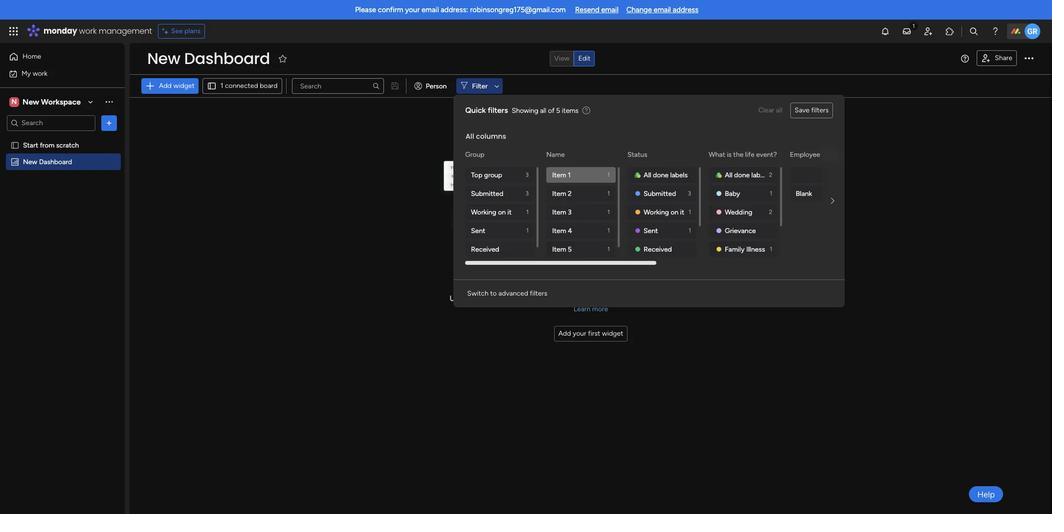 Task type: describe. For each thing, give the bounding box(es) containing it.
all columns dialog
[[454, 95, 1053, 308]]

Filter dashboard by text search field
[[292, 78, 384, 94]]

select product image
[[9, 26, 19, 36]]

n
[[12, 98, 17, 106]]

quick
[[466, 106, 486, 115]]

edit button
[[574, 51, 595, 67]]

4
[[569, 227, 573, 235]]

timelines,
[[489, 295, 520, 304]]

from inside use charts, timelines, and other widgets to get insights from all of your boards at once learn more
[[632, 295, 648, 304]]

see plans button
[[158, 24, 205, 39]]

management
[[99, 25, 152, 37]]

showing
[[512, 106, 539, 115]]

resend
[[576, 5, 600, 14]]

all inside the what is the life event? 'group'
[[726, 171, 733, 179]]

of inside use charts, timelines, and other widgets to get insights from all of your boards at once learn more
[[658, 295, 665, 304]]

more
[[593, 305, 609, 314]]

1 horizontal spatial filters
[[530, 290, 548, 298]]

is
[[728, 151, 732, 159]]

change
[[627, 5, 652, 14]]

confirm
[[378, 5, 404, 14]]

public dashboard image
[[10, 157, 20, 167]]

1 inside popup button
[[221, 82, 224, 90]]

received inside status group
[[644, 245, 673, 254]]

plans
[[185, 27, 201, 35]]

email for resend email
[[602, 5, 619, 14]]

once
[[716, 295, 733, 304]]

see plans
[[171, 27, 201, 35]]

robinsongreg175@gmail.com
[[470, 5, 566, 14]]

5 inside name group
[[569, 245, 572, 254]]

widget inside button
[[602, 330, 624, 338]]

add for add your first widget
[[559, 330, 572, 338]]

visualize
[[486, 269, 538, 285]]

items
[[562, 106, 579, 115]]

start from scratch
[[23, 141, 79, 150]]

all done labels inside the what is the life event? 'group'
[[726, 171, 770, 179]]

notifications image
[[881, 26, 891, 36]]

working inside group group
[[472, 208, 497, 217]]

all inside status group
[[644, 171, 652, 179]]

new inside banner
[[147, 47, 180, 70]]

what is the life event? group
[[709, 167, 781, 295]]

it inside status group
[[681, 208, 685, 217]]

all inside use charts, timelines, and other widgets to get insights from all of your boards at once learn more
[[650, 295, 657, 304]]

item for item 2
[[553, 190, 567, 198]]

new workspace
[[23, 97, 81, 106]]

it inside group group
[[508, 208, 512, 217]]

family illness
[[726, 245, 766, 254]]

filter
[[473, 82, 488, 90]]

options image
[[104, 118, 114, 128]]

columns
[[477, 132, 507, 141]]

board
[[260, 82, 278, 90]]

person button
[[410, 78, 453, 94]]

widgets
[[555, 295, 581, 304]]

monday
[[44, 25, 77, 37]]

help image
[[991, 26, 1001, 36]]

wedding
[[726, 208, 753, 217]]

arrow down image
[[491, 80, 503, 92]]

2 inside name group
[[569, 190, 572, 198]]

address:
[[441, 5, 469, 14]]

my work
[[22, 69, 48, 78]]

top group
[[472, 171, 503, 179]]

see
[[171, 27, 183, 35]]

visualize data from multiple boards
[[486, 269, 696, 285]]

help button
[[970, 487, 1004, 503]]

start
[[23, 141, 38, 150]]

list box containing start from scratch
[[0, 135, 125, 303]]

switch
[[468, 290, 489, 298]]

labels inside the what is the life event? 'group'
[[752, 171, 770, 179]]

3 left item 2
[[526, 190, 529, 197]]

work for monday
[[79, 25, 97, 37]]

scratch
[[56, 141, 79, 150]]

1 connected board button
[[203, 78, 282, 94]]

grievance
[[726, 227, 757, 235]]

quick filters showing all of 5 items
[[466, 106, 579, 115]]

at
[[708, 295, 714, 304]]

received inside group group
[[472, 245, 500, 254]]

working on it inside status group
[[644, 208, 685, 217]]

advanced
[[499, 290, 529, 298]]

first
[[589, 330, 601, 338]]

illness
[[747, 245, 766, 254]]

0 vertical spatial address
[[673, 5, 699, 14]]

working on it inside group group
[[472, 208, 512, 217]]

filters for quick
[[488, 106, 508, 115]]

group
[[485, 171, 503, 179]]

sent inside status group
[[644, 227, 659, 235]]

address inside all columns dialog
[[823, 151, 847, 159]]

insights
[[605, 295, 630, 304]]

work for my
[[33, 69, 48, 78]]

all inside quick filters showing all of 5 items
[[541, 106, 547, 115]]

3 right group
[[526, 172, 529, 179]]

learn more image
[[583, 106, 591, 116]]

add to favorites image
[[278, 54, 288, 63]]

life
[[746, 151, 755, 159]]

save filters
[[795, 106, 829, 115]]

working inside status group
[[644, 208, 670, 217]]

share
[[996, 54, 1013, 62]]

item for item 4
[[553, 227, 567, 235]]

status group
[[628, 167, 700, 295]]

done inside the what is the life event? 'group'
[[735, 171, 751, 179]]

save filters button
[[791, 103, 834, 118]]

1 connected board
[[221, 82, 278, 90]]

top
[[472, 171, 483, 179]]

the
[[734, 151, 744, 159]]

and
[[522, 295, 534, 304]]

item 5
[[553, 245, 572, 254]]

employee address
[[791, 151, 847, 159]]

all columns
[[466, 132, 507, 141]]

item 4
[[553, 227, 573, 235]]

3 inside name group
[[569, 208, 572, 217]]

please confirm your email address: robinsongreg175@gmail.com
[[355, 5, 566, 14]]

new for workspace image
[[23, 97, 39, 106]]

0 horizontal spatial dashboard
[[39, 158, 72, 166]]

other
[[536, 295, 553, 304]]

what
[[709, 151, 726, 159]]

home
[[23, 52, 41, 61]]

connected
[[225, 82, 258, 90]]



Task type: locate. For each thing, give the bounding box(es) containing it.
name
[[547, 151, 565, 159]]

more options image
[[1026, 54, 1034, 63]]

add widget button
[[141, 78, 199, 94]]

2 vertical spatial new
[[23, 158, 37, 166]]

2 right wedding
[[770, 209, 773, 216]]

item down item 1
[[553, 190, 567, 198]]

2 working on it from the left
[[644, 208, 685, 217]]

from
[[40, 141, 55, 150], [572, 269, 600, 285], [632, 295, 648, 304]]

1 item from the top
[[553, 171, 567, 179]]

your left at
[[667, 295, 682, 304]]

on inside status group
[[671, 208, 679, 217]]

your inside button
[[573, 330, 587, 338]]

1 working from the left
[[472, 208, 497, 217]]

0 horizontal spatial on
[[499, 208, 506, 217]]

done inside status group
[[654, 171, 669, 179]]

all done labels inside status group
[[644, 171, 688, 179]]

1 horizontal spatial done
[[735, 171, 751, 179]]

0 horizontal spatial widget
[[173, 82, 195, 90]]

item down item 4
[[553, 245, 567, 254]]

3 up 4
[[569, 208, 572, 217]]

item for item 3
[[553, 208, 567, 217]]

of left "items"
[[549, 106, 555, 115]]

filter button
[[457, 78, 503, 94]]

1 horizontal spatial dashboard
[[184, 47, 270, 70]]

search everything image
[[970, 26, 980, 36]]

1 all done labels from the left
[[644, 171, 688, 179]]

filters
[[488, 106, 508, 115], [812, 106, 829, 115], [530, 290, 548, 298]]

2 horizontal spatial filters
[[812, 106, 829, 115]]

5 left "items"
[[557, 106, 561, 115]]

person
[[426, 82, 447, 90]]

switch to advanced filters button
[[464, 286, 552, 302]]

0 horizontal spatial to
[[491, 290, 497, 298]]

0 horizontal spatial address
[[673, 5, 699, 14]]

2 sent from the left
[[644, 227, 659, 235]]

submitted inside status group
[[644, 190, 677, 198]]

item 2
[[553, 190, 572, 198]]

1 horizontal spatial working
[[644, 208, 670, 217]]

filters right quick at top
[[488, 106, 508, 115]]

use
[[450, 295, 463, 304]]

1 vertical spatial widget
[[602, 330, 624, 338]]

add your first widget button
[[555, 326, 628, 342]]

new right public dashboard icon in the left of the page
[[23, 158, 37, 166]]

boards right multiple
[[654, 269, 696, 285]]

1 horizontal spatial work
[[79, 25, 97, 37]]

visualize data from multiple boards element
[[130, 98, 1053, 342]]

employee address group
[[791, 167, 864, 202]]

workspace image
[[9, 97, 19, 107]]

greg robinson image
[[1026, 23, 1041, 39]]

my
[[22, 69, 31, 78]]

1 horizontal spatial 5
[[569, 245, 572, 254]]

received up the visualize
[[472, 245, 500, 254]]

my work button
[[6, 66, 105, 82]]

3 email from the left
[[654, 5, 672, 14]]

2 labels from the left
[[752, 171, 770, 179]]

email for change email address
[[654, 5, 672, 14]]

menu image
[[962, 55, 970, 63]]

new dashboard inside list box
[[23, 158, 72, 166]]

new up add widget popup button
[[147, 47, 180, 70]]

2 horizontal spatial all
[[726, 171, 733, 179]]

new inside workspace selection element
[[23, 97, 39, 106]]

0 horizontal spatial all
[[541, 106, 547, 115]]

from right start at the left of the page
[[40, 141, 55, 150]]

2 received from the left
[[644, 245, 673, 254]]

1 horizontal spatial email
[[602, 5, 619, 14]]

0 vertical spatial new dashboard
[[147, 47, 270, 70]]

display modes group
[[550, 51, 595, 67]]

2 it from the left
[[681, 208, 685, 217]]

item
[[553, 171, 567, 179], [553, 190, 567, 198], [553, 208, 567, 217], [553, 227, 567, 235], [553, 245, 567, 254]]

0 horizontal spatial add
[[159, 82, 172, 90]]

0 vertical spatial of
[[549, 106, 555, 115]]

1 vertical spatial new dashboard
[[23, 158, 72, 166]]

family
[[726, 245, 745, 254]]

0 horizontal spatial sent
[[472, 227, 486, 235]]

dashboard up connected
[[184, 47, 270, 70]]

charts,
[[465, 295, 487, 304]]

save
[[795, 106, 810, 115]]

1 labels from the left
[[671, 171, 688, 179]]

baby
[[726, 190, 741, 198]]

email right the change
[[654, 5, 672, 14]]

1 horizontal spatial all
[[644, 171, 652, 179]]

2 horizontal spatial email
[[654, 5, 672, 14]]

3 left baby
[[689, 190, 692, 197]]

work right monday
[[79, 25, 97, 37]]

item left 4
[[553, 227, 567, 235]]

new dashboard down start from scratch
[[23, 158, 72, 166]]

2 down event?
[[770, 172, 773, 179]]

sent inside group group
[[472, 227, 486, 235]]

item for item 5
[[553, 245, 567, 254]]

1 horizontal spatial to
[[583, 295, 590, 304]]

workspace
[[41, 97, 81, 106]]

0 horizontal spatial new dashboard
[[23, 158, 72, 166]]

add inside popup button
[[159, 82, 172, 90]]

1 vertical spatial address
[[823, 151, 847, 159]]

add
[[159, 82, 172, 90], [559, 330, 572, 338]]

1 horizontal spatial of
[[658, 295, 665, 304]]

0 horizontal spatial all done labels
[[644, 171, 688, 179]]

0 vertical spatial widget
[[173, 82, 195, 90]]

0 vertical spatial 5
[[557, 106, 561, 115]]

all up the group
[[466, 132, 475, 141]]

your right confirm
[[405, 5, 420, 14]]

1
[[221, 82, 224, 90], [569, 171, 571, 179], [608, 172, 611, 179], [608, 190, 611, 197], [771, 190, 773, 197], [527, 209, 529, 216], [608, 209, 611, 216], [689, 209, 692, 216], [527, 228, 529, 234], [608, 228, 611, 234], [689, 228, 692, 234], [608, 246, 611, 253], [771, 246, 773, 253]]

0 horizontal spatial 5
[[557, 106, 561, 115]]

0 horizontal spatial labels
[[671, 171, 688, 179]]

of inside quick filters showing all of 5 items
[[549, 106, 555, 115]]

all done labels
[[644, 171, 688, 179], [726, 171, 770, 179]]

0 vertical spatial your
[[405, 5, 420, 14]]

0 vertical spatial dashboard
[[184, 47, 270, 70]]

filters right save
[[812, 106, 829, 115]]

apps image
[[946, 26, 956, 36]]

data
[[541, 269, 569, 285]]

2 working from the left
[[644, 208, 670, 217]]

from right insights
[[632, 295, 648, 304]]

1 horizontal spatial widget
[[602, 330, 624, 338]]

view
[[555, 54, 570, 63]]

1 horizontal spatial submitted
[[644, 190, 677, 198]]

submitted
[[472, 190, 504, 198], [644, 190, 677, 198]]

0 horizontal spatial all
[[466, 132, 475, 141]]

5 down 4
[[569, 245, 572, 254]]

0 vertical spatial work
[[79, 25, 97, 37]]

public board image
[[10, 141, 20, 150]]

0 vertical spatial all
[[541, 106, 547, 115]]

1 vertical spatial 2
[[569, 190, 572, 198]]

4 item from the top
[[553, 227, 567, 235]]

sent
[[472, 227, 486, 235], [644, 227, 659, 235]]

all up baby
[[726, 171, 733, 179]]

1 working on it from the left
[[472, 208, 512, 217]]

0 horizontal spatial submitted
[[472, 190, 504, 198]]

2 email from the left
[[602, 5, 619, 14]]

1 vertical spatial new
[[23, 97, 39, 106]]

Search in workspace field
[[21, 117, 82, 129]]

address right the change
[[673, 5, 699, 14]]

2 done from the left
[[735, 171, 751, 179]]

1 vertical spatial dashboard
[[39, 158, 72, 166]]

on inside group group
[[499, 208, 506, 217]]

0 vertical spatial boards
[[654, 269, 696, 285]]

boards left at
[[684, 295, 706, 304]]

item down item 2
[[553, 208, 567, 217]]

1 vertical spatial boards
[[684, 295, 706, 304]]

1 horizontal spatial on
[[671, 208, 679, 217]]

add inside button
[[559, 330, 572, 338]]

email
[[422, 5, 439, 14], [602, 5, 619, 14], [654, 5, 672, 14]]

New Dashboard field
[[145, 47, 273, 70]]

working
[[472, 208, 497, 217], [644, 208, 670, 217]]

2 for wedding
[[770, 209, 773, 216]]

1 image
[[910, 20, 919, 31]]

2
[[770, 172, 773, 179], [569, 190, 572, 198], [770, 209, 773, 216]]

1 done from the left
[[654, 171, 669, 179]]

0 vertical spatial from
[[40, 141, 55, 150]]

workspace selection element
[[9, 96, 82, 108]]

1 email from the left
[[422, 5, 439, 14]]

1 horizontal spatial all
[[650, 295, 657, 304]]

0 horizontal spatial working
[[472, 208, 497, 217]]

employee
[[791, 151, 821, 159]]

to inside button
[[491, 290, 497, 298]]

0 horizontal spatial email
[[422, 5, 439, 14]]

change email address
[[627, 5, 699, 14]]

add your first widget
[[559, 330, 624, 338]]

all down status
[[644, 171, 652, 179]]

5
[[557, 106, 561, 115], [569, 245, 572, 254]]

3 inside status group
[[689, 190, 692, 197]]

new for public dashboard icon in the left of the page
[[23, 158, 37, 166]]

change email address link
[[627, 5, 699, 14]]

None search field
[[292, 78, 384, 94]]

use charts, timelines, and other widgets to get insights from all of your boards at once learn more
[[450, 295, 733, 314]]

1 vertical spatial of
[[658, 295, 665, 304]]

inbox image
[[903, 26, 912, 36]]

0 horizontal spatial work
[[33, 69, 48, 78]]

your
[[405, 5, 420, 14], [667, 295, 682, 304], [573, 330, 587, 338]]

3
[[526, 172, 529, 179], [526, 190, 529, 197], [689, 190, 692, 197], [569, 208, 572, 217]]

1 on from the left
[[499, 208, 506, 217]]

blank
[[797, 190, 813, 198]]

1 horizontal spatial your
[[573, 330, 587, 338]]

widget right first
[[602, 330, 624, 338]]

2 vertical spatial from
[[632, 295, 648, 304]]

new dashboard down the plans
[[147, 47, 270, 70]]

search image
[[372, 82, 380, 90]]

0 horizontal spatial it
[[508, 208, 512, 217]]

1 it from the left
[[508, 208, 512, 217]]

3 item from the top
[[553, 208, 567, 217]]

5 item from the top
[[553, 245, 567, 254]]

resend email
[[576, 5, 619, 14]]

to right switch
[[491, 290, 497, 298]]

0 horizontal spatial of
[[549, 106, 555, 115]]

1 sent from the left
[[472, 227, 486, 235]]

all down multiple
[[650, 295, 657, 304]]

0 horizontal spatial working on it
[[472, 208, 512, 217]]

0 horizontal spatial from
[[40, 141, 55, 150]]

0 horizontal spatial done
[[654, 171, 669, 179]]

boards inside use charts, timelines, and other widgets to get insights from all of your boards at once learn more
[[684, 295, 706, 304]]

item 3
[[553, 208, 572, 217]]

item for item 1
[[553, 171, 567, 179]]

home button
[[6, 49, 105, 65]]

new dashboard inside banner
[[147, 47, 270, 70]]

item up item 2
[[553, 171, 567, 179]]

address right employee
[[823, 151, 847, 159]]

email left address:
[[422, 5, 439, 14]]

email right resend
[[602, 5, 619, 14]]

5 inside quick filters showing all of 5 items
[[557, 106, 561, 115]]

add for add widget
[[159, 82, 172, 90]]

all
[[541, 106, 547, 115], [650, 295, 657, 304]]

1 horizontal spatial labels
[[752, 171, 770, 179]]

labels
[[671, 171, 688, 179], [752, 171, 770, 179]]

1 horizontal spatial working on it
[[644, 208, 685, 217]]

new dashboard banner
[[130, 43, 1053, 308]]

to left get
[[583, 295, 590, 304]]

your left first
[[573, 330, 587, 338]]

learn more link
[[574, 305, 609, 315]]

workspace options image
[[104, 97, 114, 107]]

1 horizontal spatial from
[[572, 269, 600, 285]]

dashboard down start from scratch
[[39, 158, 72, 166]]

1 horizontal spatial new dashboard
[[147, 47, 270, 70]]

1 horizontal spatial received
[[644, 245, 673, 254]]

your inside use charts, timelines, and other widgets to get insights from all of your boards at once learn more
[[667, 295, 682, 304]]

widget
[[173, 82, 195, 90], [602, 330, 624, 338]]

work right my
[[33, 69, 48, 78]]

working on it
[[472, 208, 512, 217], [644, 208, 685, 217]]

2 vertical spatial your
[[573, 330, 587, 338]]

0 vertical spatial 2
[[770, 172, 773, 179]]

all
[[466, 132, 475, 141], [644, 171, 652, 179], [726, 171, 733, 179]]

1 horizontal spatial it
[[681, 208, 685, 217]]

0 horizontal spatial your
[[405, 5, 420, 14]]

submitted down top group
[[472, 190, 504, 198]]

all done labels down life
[[726, 171, 770, 179]]

1 vertical spatial from
[[572, 269, 600, 285]]

get
[[592, 295, 603, 304]]

from up get
[[572, 269, 600, 285]]

new dashboard
[[147, 47, 270, 70], [23, 158, 72, 166]]

learn
[[574, 305, 591, 314]]

2 up item 3
[[569, 190, 572, 198]]

2 vertical spatial 2
[[770, 209, 773, 216]]

help
[[978, 490, 996, 500]]

group
[[466, 151, 485, 159]]

1 horizontal spatial address
[[823, 151, 847, 159]]

all done labels down status
[[644, 171, 688, 179]]

option
[[0, 137, 125, 139]]

multiple
[[603, 269, 651, 285]]

1 horizontal spatial all done labels
[[726, 171, 770, 179]]

1 horizontal spatial add
[[559, 330, 572, 338]]

from inside list box
[[40, 141, 55, 150]]

submitted inside group group
[[472, 190, 504, 198]]

group group
[[466, 167, 537, 257]]

resend email link
[[576, 5, 619, 14]]

name group
[[547, 167, 618, 257]]

to inside use charts, timelines, and other widgets to get insights from all of your boards at once learn more
[[583, 295, 590, 304]]

widget inside popup button
[[173, 82, 195, 90]]

1 horizontal spatial sent
[[644, 227, 659, 235]]

0 horizontal spatial received
[[472, 245, 500, 254]]

2 submitted from the left
[[644, 190, 677, 198]]

event?
[[757, 151, 778, 159]]

invite members image
[[924, 26, 934, 36]]

new right n at top left
[[23, 97, 39, 106]]

edit
[[579, 54, 591, 63]]

submitted down status
[[644, 190, 677, 198]]

dashboard inside "new dashboard" banner
[[184, 47, 270, 70]]

2 on from the left
[[671, 208, 679, 217]]

to
[[491, 290, 497, 298], [583, 295, 590, 304]]

2 horizontal spatial from
[[632, 295, 648, 304]]

work inside button
[[33, 69, 48, 78]]

of
[[549, 106, 555, 115], [658, 295, 665, 304]]

0 vertical spatial add
[[159, 82, 172, 90]]

filters down the "data"
[[530, 290, 548, 298]]

on
[[499, 208, 506, 217], [671, 208, 679, 217]]

of right insights
[[658, 295, 665, 304]]

1 received from the left
[[472, 245, 500, 254]]

labels inside status group
[[671, 171, 688, 179]]

2 all done labels from the left
[[726, 171, 770, 179]]

received up multiple
[[644, 245, 673, 254]]

item 1
[[553, 171, 571, 179]]

switch to advanced filters
[[468, 290, 548, 298]]

1 submitted from the left
[[472, 190, 504, 198]]

1 vertical spatial 5
[[569, 245, 572, 254]]

filters for save
[[812, 106, 829, 115]]

1 vertical spatial add
[[559, 330, 572, 338]]

1 vertical spatial all
[[650, 295, 657, 304]]

work
[[79, 25, 97, 37], [33, 69, 48, 78]]

all right the showing
[[541, 106, 547, 115]]

share button
[[978, 50, 1018, 66]]

view button
[[550, 51, 574, 67]]

2 horizontal spatial your
[[667, 295, 682, 304]]

what is the life event?
[[709, 151, 778, 159]]

0 vertical spatial new
[[147, 47, 180, 70]]

0 horizontal spatial filters
[[488, 106, 508, 115]]

done
[[654, 171, 669, 179], [735, 171, 751, 179]]

2 item from the top
[[553, 190, 567, 198]]

1 vertical spatial work
[[33, 69, 48, 78]]

please
[[355, 5, 376, 14]]

2 for all done labels
[[770, 172, 773, 179]]

widget down new dashboard field
[[173, 82, 195, 90]]

list box
[[0, 135, 125, 303]]

1 vertical spatial your
[[667, 295, 682, 304]]



Task type: vqa. For each thing, say whether or not it's contained in the screenshot.
Add widget
yes



